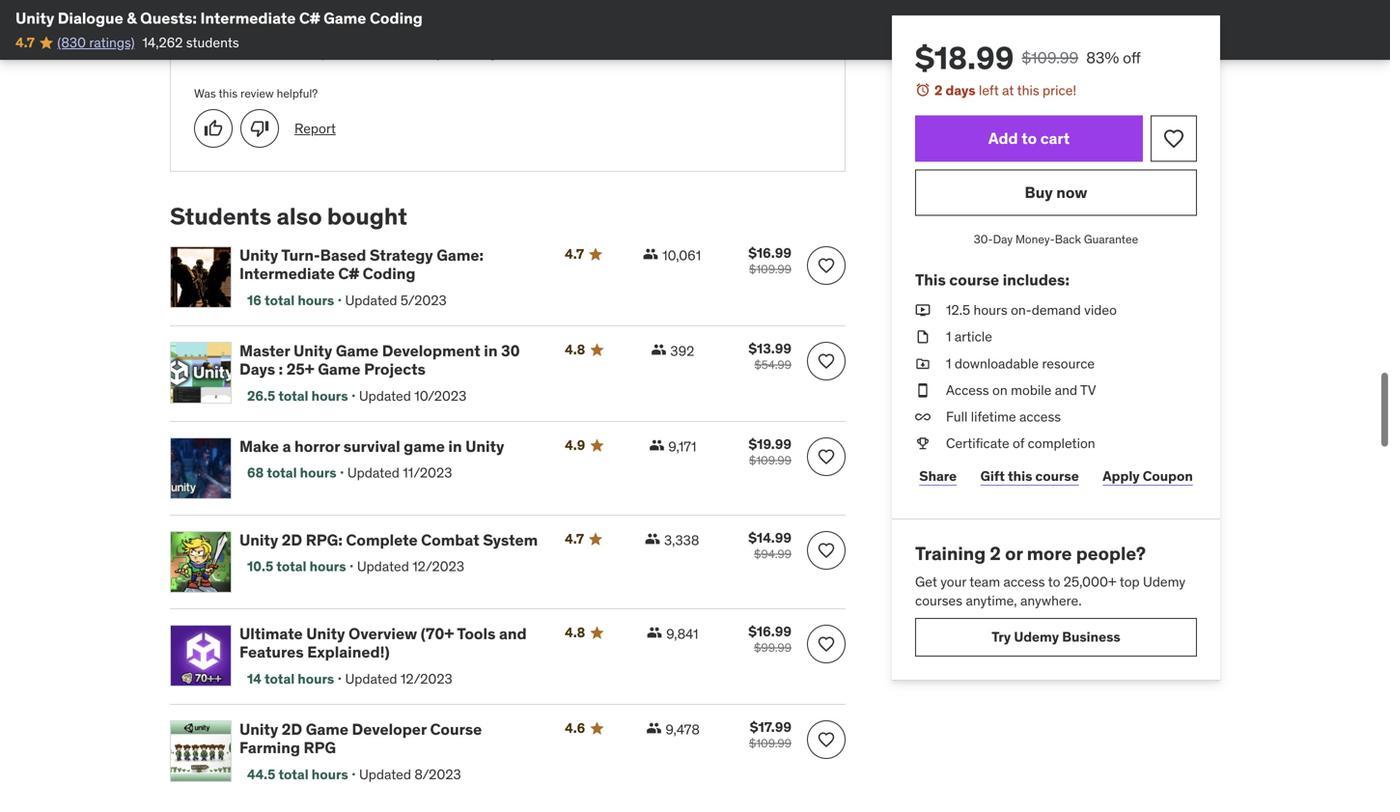 Task type: vqa. For each thing, say whether or not it's contained in the screenshot.
Learn in the 'Learn at your own pace, with lifetime access on mobile and desktop'
no



Task type: describe. For each thing, give the bounding box(es) containing it.
apply
[[1103, 467, 1140, 484]]

unity turn-based strategy game: intermediate c# coding
[[239, 245, 484, 284]]

$17.99 $109.99
[[749, 718, 792, 751]]

16 total hours
[[247, 291, 334, 309]]

11/2023
[[403, 464, 452, 481]]

$16.99 for unity turn-based strategy game: intermediate c# coding
[[749, 244, 792, 262]]

$19.99
[[749, 435, 792, 453]]

try
[[992, 628, 1011, 646]]

hours down 'this course includes:'
[[974, 301, 1008, 319]]

$13.99
[[749, 340, 792, 357]]

0 horizontal spatial course
[[950, 270, 1000, 290]]

back
[[1055, 232, 1081, 247]]

report button
[[295, 119, 336, 138]]

1 horizontal spatial and
[[1055, 381, 1078, 399]]

unity inside ultimate unity overview (70+ tools and features explained!)
[[306, 624, 345, 643]]

4.7 for unity 2d rpg: complete combat system
[[565, 530, 584, 547]]

dialogue
[[58, 8, 123, 28]]

30-
[[974, 232, 993, 247]]

team
[[970, 573, 1000, 590]]

2d for rpg:
[[282, 530, 302, 550]]

(70+
[[421, 624, 454, 643]]

strategy
[[370, 245, 433, 265]]

now
[[1057, 182, 1088, 202]]

xsmall image for access on mobile and tv
[[915, 381, 931, 400]]

$18.99 $109.99 83% off
[[915, 39, 1141, 77]]

68 total hours
[[247, 464, 337, 481]]

updated for development
[[359, 387, 411, 404]]

ultimate unity overview (70+ tools and features explained!) link
[[239, 624, 542, 662]]

system
[[483, 530, 538, 550]]

on-
[[1011, 301, 1032, 319]]

xsmall image for 392
[[651, 342, 667, 357]]

coding for c#
[[363, 264, 416, 284]]

this for was this review helpful?
[[219, 86, 238, 101]]

add
[[989, 128, 1018, 148]]

based
[[320, 245, 366, 265]]

xsmall image for unity 2d game developer course farming rpg
[[646, 720, 662, 736]]

coding for game
[[370, 8, 423, 28]]

2 days left at this price!
[[935, 82, 1077, 99]]

days
[[946, 82, 976, 99]]

this for gift this course
[[1008, 467, 1033, 484]]

add to cart button
[[915, 115, 1143, 162]]

top
[[1120, 573, 1140, 590]]

hours for master unity game development in 30 days : 25+ game projects
[[312, 387, 348, 404]]

$17.99
[[750, 718, 792, 736]]

updated for complete
[[357, 558, 409, 575]]

9,478
[[666, 721, 700, 738]]

16
[[247, 291, 262, 309]]

total for unity turn-based strategy game: intermediate c# coding
[[265, 291, 295, 309]]

2d for game
[[282, 719, 302, 739]]

xsmall image for 3,338
[[645, 531, 660, 546]]

rpg
[[304, 738, 336, 758]]

hours for unity turn-based strategy game: intermediate c# coding
[[298, 291, 334, 309]]

2 inside training 2 or more people? get your team access to 25,000+ top udemy courses anytime, anywhere.
[[990, 542, 1001, 565]]

26.5 total hours
[[247, 387, 348, 404]]

unity 2d game developer course farming rpg link
[[239, 719, 542, 758]]

also
[[277, 202, 322, 231]]

days
[[239, 359, 275, 379]]

udemy inside training 2 or more people? get your team access to 25,000+ top udemy courses anytime, anywhere.
[[1143, 573, 1186, 590]]

of
[[1013, 435, 1025, 452]]

$109.99 for $17.99
[[749, 736, 792, 751]]

bought
[[327, 202, 407, 231]]

report
[[295, 120, 336, 137]]

:
[[279, 359, 283, 379]]

or
[[1005, 542, 1023, 565]]

to inside add to cart button
[[1022, 128, 1037, 148]]

off
[[1123, 48, 1141, 68]]

unity inside unity turn-based strategy game: intermediate c# coding
[[239, 245, 278, 265]]

4.7 for unity turn-based strategy game: intermediate c# coding
[[565, 245, 584, 263]]

money-
[[1016, 232, 1055, 247]]

ultimate unity overview (70+ tools and features explained!)
[[239, 624, 527, 662]]

xsmall image for ultimate unity overview (70+ tools and features explained!)
[[647, 625, 663, 640]]

xsmall image for 1 article
[[915, 328, 931, 346]]

business
[[1062, 628, 1121, 646]]

training
[[915, 542, 986, 565]]

students
[[186, 34, 239, 51]]

hours for unity 2d rpg: complete combat system
[[310, 558, 346, 575]]

apply coupon button
[[1099, 457, 1197, 496]]

wishlist image for make a horror survival game in unity
[[817, 447, 836, 466]]

9,171
[[668, 438, 697, 455]]

updated for (70+
[[345, 670, 397, 687]]

day
[[993, 232, 1013, 247]]

hours for unity 2d game developer course farming rpg
[[312, 766, 348, 783]]

updated 12/2023 for complete
[[357, 558, 464, 575]]

14,262
[[142, 34, 183, 51]]

game inside "unity 2d game developer course farming rpg"
[[306, 719, 349, 739]]

course
[[430, 719, 482, 739]]

students also bought
[[170, 202, 407, 231]]

resource
[[1042, 355, 1095, 372]]

completion
[[1028, 435, 1096, 452]]

30
[[501, 341, 520, 361]]

14
[[247, 670, 262, 687]]

xsmall image for 12.5 hours on-demand video
[[915, 301, 931, 320]]

at
[[1002, 82, 1014, 99]]

access inside training 2 or more people? get your team access to 25,000+ top udemy courses anytime, anywhere.
[[1004, 573, 1045, 590]]

hours for make a horror survival game in unity
[[300, 464, 337, 481]]

master
[[239, 341, 290, 361]]

44.5 total hours
[[247, 766, 348, 783]]

4.6
[[565, 719, 585, 737]]

make
[[239, 436, 279, 456]]

courses
[[915, 592, 963, 609]]

$19.99 $109.99
[[749, 435, 792, 468]]

downloadable
[[955, 355, 1039, 372]]

0 vertical spatial xsmall image
[[915, 407, 931, 426]]

updated 10/2023
[[359, 387, 467, 404]]

turn-
[[281, 245, 320, 265]]

a
[[283, 436, 291, 456]]

total for make a horror survival game in unity
[[267, 464, 297, 481]]

tools
[[457, 624, 496, 643]]

development
[[382, 341, 481, 361]]

1 vertical spatial udemy
[[1014, 628, 1059, 646]]

alarm image
[[915, 82, 931, 98]]

full lifetime access
[[946, 408, 1061, 425]]

complete
[[346, 530, 418, 550]]

ratings)
[[89, 34, 135, 51]]

updated for strategy
[[345, 291, 397, 309]]

total for unity 2d game developer course farming rpg
[[279, 766, 309, 783]]

0 horizontal spatial 2
[[935, 82, 943, 99]]

to inside training 2 or more people? get your team access to 25,000+ top udemy courses anytime, anywhere.
[[1048, 573, 1061, 590]]

unity 2d rpg: complete combat system link
[[239, 530, 542, 550]]

xsmall image for 10,061
[[643, 246, 659, 262]]

10.5
[[247, 558, 273, 575]]

overview
[[349, 624, 417, 643]]

$109.99 for $16.99
[[749, 262, 792, 277]]

quests:
[[140, 8, 197, 28]]

0 vertical spatial 4.7
[[15, 34, 35, 51]]



Task type: locate. For each thing, give the bounding box(es) containing it.
wishlist image
[[1163, 127, 1186, 150], [817, 351, 836, 371], [817, 447, 836, 466], [817, 541, 836, 560], [817, 634, 836, 654]]

1 vertical spatial 4.7
[[565, 245, 584, 263]]

1 horizontal spatial course
[[1036, 467, 1079, 484]]

this right was
[[219, 86, 238, 101]]

0 vertical spatial coding
[[370, 8, 423, 28]]

people?
[[1076, 542, 1146, 565]]

1 $16.99 from the top
[[749, 244, 792, 262]]

game:
[[437, 245, 484, 265]]

this course includes:
[[915, 270, 1070, 290]]

1 vertical spatial 1
[[946, 355, 952, 372]]

12.5 hours on-demand video
[[946, 301, 1117, 319]]

updated for developer
[[359, 766, 411, 783]]

2 right alarm icon
[[935, 82, 943, 99]]

projects
[[364, 359, 426, 379]]

xsmall image left 9,841
[[647, 625, 663, 640]]

0 vertical spatial intermediate
[[200, 8, 296, 28]]

10/2023
[[414, 387, 467, 404]]

xsmall image for 9,171
[[649, 437, 665, 453]]

updated down the complete
[[357, 558, 409, 575]]

0 vertical spatial and
[[1055, 381, 1078, 399]]

1 downloadable resource
[[946, 355, 1095, 372]]

wishlist image for course
[[817, 730, 836, 749]]

unity left dialogue
[[15, 8, 54, 28]]

0 horizontal spatial c#
[[299, 8, 320, 28]]

updated down projects
[[359, 387, 411, 404]]

hours
[[298, 291, 334, 309], [974, 301, 1008, 319], [312, 387, 348, 404], [300, 464, 337, 481], [310, 558, 346, 575], [298, 670, 334, 687], [312, 766, 348, 783]]

updated down the make a horror survival game in unity
[[348, 464, 400, 481]]

$109.99 inside the $16.99 $109.99
[[749, 262, 792, 277]]

wishlist image for game:
[[817, 256, 836, 275]]

unity inside master unity game development in 30 days : 25+ game projects
[[294, 341, 332, 361]]

4.8 for ultimate unity overview (70+ tools and features explained!)
[[565, 624, 585, 641]]

updated 12/2023 down ultimate unity overview (70+ tools and features explained!) link
[[345, 670, 453, 687]]

0 vertical spatial to
[[1022, 128, 1037, 148]]

1 vertical spatial in
[[448, 436, 462, 456]]

in right game
[[448, 436, 462, 456]]

0 horizontal spatial and
[[499, 624, 527, 643]]

$16.99 for ultimate unity overview (70+ tools and features explained!)
[[749, 623, 792, 640]]

0 vertical spatial 1
[[946, 328, 952, 345]]

hours down 25+
[[312, 387, 348, 404]]

c# up 'helpful?'
[[299, 8, 320, 28]]

your
[[941, 573, 967, 590]]

0 vertical spatial access
[[1020, 408, 1061, 425]]

this right gift
[[1008, 467, 1033, 484]]

total right "16" at the top of the page
[[265, 291, 295, 309]]

in inside master unity game development in 30 days : 25+ game projects
[[484, 341, 498, 361]]

0 vertical spatial in
[[484, 341, 498, 361]]

2 vertical spatial 4.7
[[565, 530, 584, 547]]

total for master unity game development in 30 days : 25+ game projects
[[278, 387, 309, 404]]

total right 68
[[267, 464, 297, 481]]

ultimate
[[239, 624, 303, 643]]

add to cart
[[989, 128, 1070, 148]]

1 vertical spatial 12/2023
[[401, 670, 453, 687]]

12/2023
[[412, 558, 464, 575], [401, 670, 453, 687]]

wishlist image for master unity game development in 30 days : 25+ game projects
[[817, 351, 836, 371]]

1 4.8 from the top
[[565, 341, 585, 358]]

updated 12/2023
[[357, 558, 464, 575], [345, 670, 453, 687]]

mobile
[[1011, 381, 1052, 399]]

$109.99 up the "$13.99"
[[749, 262, 792, 277]]

coding inside unity turn-based strategy game: intermediate c# coding
[[363, 264, 416, 284]]

xsmall image for certificate of completion
[[915, 434, 931, 453]]

(830
[[57, 34, 86, 51]]

udemy right top
[[1143, 573, 1186, 590]]

gift this course
[[981, 467, 1079, 484]]

1 vertical spatial to
[[1048, 573, 1061, 590]]

left
[[979, 82, 999, 99]]

0 vertical spatial 2
[[935, 82, 943, 99]]

$18.99
[[915, 39, 1014, 77]]

in left 30
[[484, 341, 498, 361]]

2d inside "unity 2d game developer course farming rpg"
[[282, 719, 302, 739]]

hours down turn-
[[298, 291, 334, 309]]

unity
[[15, 8, 54, 28], [239, 245, 278, 265], [294, 341, 332, 361], [466, 436, 504, 456], [239, 530, 278, 550], [306, 624, 345, 643], [239, 719, 278, 739]]

2 left or
[[990, 542, 1001, 565]]

0 horizontal spatial to
[[1022, 128, 1037, 148]]

0 vertical spatial c#
[[299, 8, 320, 28]]

9,841
[[666, 625, 699, 643]]

unity left turn-
[[239, 245, 278, 265]]

1 for 1 downloadable resource
[[946, 355, 952, 372]]

unity right 'ultimate' on the bottom left
[[306, 624, 345, 643]]

$109.99 inside $19.99 $109.99
[[749, 453, 792, 468]]

this
[[915, 270, 946, 290]]

updated 12/2023 down unity 2d rpg: complete combat system link
[[357, 558, 464, 575]]

2 $16.99 from the top
[[749, 623, 792, 640]]

0 vertical spatial 12/2023
[[412, 558, 464, 575]]

$109.99 for $18.99
[[1022, 48, 1079, 68]]

includes:
[[1003, 270, 1070, 290]]

1 vertical spatial coding
[[363, 264, 416, 284]]

total down 25+
[[278, 387, 309, 404]]

updated down unity turn-based strategy game: intermediate c# coding on the left top of page
[[345, 291, 397, 309]]

0 vertical spatial 2d
[[282, 530, 302, 550]]

2 vertical spatial xsmall image
[[646, 720, 662, 736]]

12/2023 down (70+
[[401, 670, 453, 687]]

$109.99 right the 9,478
[[749, 736, 792, 751]]

&
[[127, 8, 137, 28]]

access down or
[[1004, 573, 1045, 590]]

4.9
[[565, 436, 585, 454]]

updated 8/2023
[[359, 766, 461, 783]]

unity up 44.5
[[239, 719, 278, 739]]

0 vertical spatial 4.8
[[565, 341, 585, 358]]

get
[[915, 573, 937, 590]]

xsmall image
[[915, 407, 931, 426], [647, 625, 663, 640], [646, 720, 662, 736]]

anywhere.
[[1021, 592, 1082, 609]]

1 vertical spatial access
[[1004, 573, 1045, 590]]

hours for ultimate unity overview (70+ tools and features explained!)
[[298, 670, 334, 687]]

1 article
[[946, 328, 993, 345]]

1 wishlist image from the top
[[817, 256, 836, 275]]

$13.99 $54.99
[[749, 340, 792, 372]]

share button
[[915, 457, 961, 496]]

c# right turn-
[[338, 264, 359, 284]]

1 vertical spatial wishlist image
[[817, 730, 836, 749]]

total for ultimate unity overview (70+ tools and features explained!)
[[265, 670, 295, 687]]

udemy
[[1143, 573, 1186, 590], [1014, 628, 1059, 646]]

2 1 from the top
[[946, 355, 952, 372]]

1 horizontal spatial in
[[484, 341, 498, 361]]

$54.99
[[754, 357, 792, 372]]

$16.99 down '$94.99'
[[749, 623, 792, 640]]

0 horizontal spatial udemy
[[1014, 628, 1059, 646]]

4.8 up 4.6
[[565, 624, 585, 641]]

buy
[[1025, 182, 1053, 202]]

try udemy business link
[[915, 618, 1197, 657]]

helpful?
[[277, 86, 318, 101]]

1 up access
[[946, 355, 952, 372]]

survival
[[343, 436, 400, 456]]

12/2023 for complete
[[412, 558, 464, 575]]

to up anywhere.
[[1048, 573, 1061, 590]]

updated 12/2023 for (70+
[[345, 670, 453, 687]]

and inside ultimate unity overview (70+ tools and features explained!)
[[499, 624, 527, 643]]

updated 11/2023
[[348, 464, 452, 481]]

1 for 1 article
[[946, 328, 952, 345]]

$109.99 inside $18.99 $109.99 83% off
[[1022, 48, 1079, 68]]

intermediate inside unity turn-based strategy game: intermediate c# coding
[[239, 264, 335, 284]]

1 left article
[[946, 328, 952, 345]]

updated down explained!)
[[345, 670, 397, 687]]

total for unity 2d rpg: complete combat system
[[276, 558, 307, 575]]

to
[[1022, 128, 1037, 148], [1048, 573, 1061, 590]]

12/2023 for (70+
[[401, 670, 453, 687]]

1 vertical spatial 2
[[990, 542, 1001, 565]]

master unity game development in 30 days : 25+ game projects link
[[239, 341, 542, 379]]

demand
[[1032, 301, 1081, 319]]

wishlist image for unity 2d rpg: complete combat system
[[817, 541, 836, 560]]

buy now button
[[915, 170, 1197, 216]]

2d up 10.5 total hours
[[282, 530, 302, 550]]

and
[[1055, 381, 1078, 399], [499, 624, 527, 643]]

updated for survival
[[348, 464, 400, 481]]

game
[[404, 436, 445, 456]]

$109.99 for $19.99
[[749, 453, 792, 468]]

4.8
[[565, 341, 585, 358], [565, 624, 585, 641]]

gift
[[981, 467, 1005, 484]]

coding
[[370, 8, 423, 28], [363, 264, 416, 284]]

access
[[1020, 408, 1061, 425], [1004, 573, 1045, 590]]

course down 'completion'
[[1036, 467, 1079, 484]]

1 2d from the top
[[282, 530, 302, 550]]

c# inside unity turn-based strategy game: intermediate c# coding
[[338, 264, 359, 284]]

updated down unity 2d game developer course farming rpg link
[[359, 766, 411, 783]]

updated 5/2023
[[345, 291, 447, 309]]

83%
[[1087, 48, 1119, 68]]

1 vertical spatial course
[[1036, 467, 1079, 484]]

$99.99
[[754, 640, 792, 655]]

1 horizontal spatial 2
[[990, 542, 1001, 565]]

total right 10.5
[[276, 558, 307, 575]]

0 horizontal spatial in
[[448, 436, 462, 456]]

features
[[239, 642, 304, 662]]

mark as unhelpful image
[[250, 119, 269, 138]]

2 4.8 from the top
[[565, 624, 585, 641]]

unity 2d game developer course farming rpg
[[239, 719, 482, 758]]

lifetime
[[971, 408, 1016, 425]]

unity up 10.5
[[239, 530, 278, 550]]

1 vertical spatial 4.8
[[565, 624, 585, 641]]

hours down horror
[[300, 464, 337, 481]]

0 vertical spatial $16.99
[[749, 244, 792, 262]]

xsmall image for 1 downloadable resource
[[915, 354, 931, 373]]

1 vertical spatial c#
[[338, 264, 359, 284]]

this right at
[[1017, 82, 1040, 99]]

farming
[[239, 738, 300, 758]]

intermediate up students
[[200, 8, 296, 28]]

total right 14
[[265, 670, 295, 687]]

4.8 for master unity game development in 30 days : 25+ game projects
[[565, 341, 585, 358]]

to left cart
[[1022, 128, 1037, 148]]

udemy right try
[[1014, 628, 1059, 646]]

$16.99 right 10,061
[[749, 244, 792, 262]]

share
[[920, 467, 957, 484]]

unity right game
[[466, 436, 504, 456]]

and right tools
[[499, 624, 527, 643]]

intermediate up 16 total hours
[[239, 264, 335, 284]]

2d left rpg
[[282, 719, 302, 739]]

price!
[[1043, 82, 1077, 99]]

1 vertical spatial and
[[499, 624, 527, 643]]

0 vertical spatial wishlist image
[[817, 256, 836, 275]]

was this review helpful?
[[194, 86, 318, 101]]

cart
[[1041, 128, 1070, 148]]

wishlist image
[[817, 256, 836, 275], [817, 730, 836, 749]]

gift this course link
[[977, 457, 1083, 496]]

$16.99 $109.99
[[749, 244, 792, 277]]

2 2d from the top
[[282, 719, 302, 739]]

0 vertical spatial updated 12/2023
[[357, 558, 464, 575]]

1 vertical spatial updated 12/2023
[[345, 670, 453, 687]]

1 horizontal spatial c#
[[338, 264, 359, 284]]

hours down rpg:
[[310, 558, 346, 575]]

1 vertical spatial intermediate
[[239, 264, 335, 284]]

xsmall image
[[643, 246, 659, 262], [915, 301, 931, 320], [915, 328, 931, 346], [651, 342, 667, 357], [915, 354, 931, 373], [915, 381, 931, 400], [915, 434, 931, 453], [649, 437, 665, 453], [645, 531, 660, 546]]

try udemy business
[[992, 628, 1121, 646]]

this
[[1017, 82, 1040, 99], [219, 86, 238, 101], [1008, 467, 1033, 484]]

access down mobile
[[1020, 408, 1061, 425]]

was
[[194, 86, 216, 101]]

wishlist image right the $16.99 $109.99
[[817, 256, 836, 275]]

$109.99 up price!
[[1022, 48, 1079, 68]]

hours down rpg
[[312, 766, 348, 783]]

1 vertical spatial 2d
[[282, 719, 302, 739]]

xsmall image left the 9,478
[[646, 720, 662, 736]]

0 vertical spatial udemy
[[1143, 573, 1186, 590]]

68
[[247, 464, 264, 481]]

developer
[[352, 719, 427, 739]]

3,338
[[664, 531, 699, 549]]

article
[[955, 328, 993, 345]]

intermediate
[[200, 8, 296, 28], [239, 264, 335, 284]]

8/2023
[[415, 766, 461, 783]]

xsmall image left full
[[915, 407, 931, 426]]

make a horror survival game in unity link
[[239, 436, 542, 456]]

unity right : at left
[[294, 341, 332, 361]]

1
[[946, 328, 952, 345], [946, 355, 952, 372]]

0 vertical spatial course
[[950, 270, 1000, 290]]

$109.99 up the $14.99 at right
[[749, 453, 792, 468]]

14,262 students
[[142, 34, 239, 51]]

10.5 total hours
[[247, 558, 346, 575]]

1 1 from the top
[[946, 328, 952, 345]]

access on mobile and tv
[[946, 381, 1097, 399]]

1 horizontal spatial to
[[1048, 573, 1061, 590]]

2 wishlist image from the top
[[817, 730, 836, 749]]

1 vertical spatial $16.99
[[749, 623, 792, 640]]

mark as helpful image
[[204, 119, 223, 138]]

unity inside "unity 2d game developer course farming rpg"
[[239, 719, 278, 739]]

1 horizontal spatial udemy
[[1143, 573, 1186, 590]]

course up 12.5
[[950, 270, 1000, 290]]

4.8 right 30
[[565, 341, 585, 358]]

hours down explained!)
[[298, 670, 334, 687]]

and left tv
[[1055, 381, 1078, 399]]

buy now
[[1025, 182, 1088, 202]]

guarantee
[[1084, 232, 1139, 247]]

12/2023 down combat
[[412, 558, 464, 575]]

wishlist image for ultimate unity overview (70+ tools and features explained!)
[[817, 634, 836, 654]]

total right 44.5
[[279, 766, 309, 783]]

tv
[[1081, 381, 1097, 399]]

wishlist image right the $17.99 $109.99
[[817, 730, 836, 749]]

1 vertical spatial xsmall image
[[647, 625, 663, 640]]



